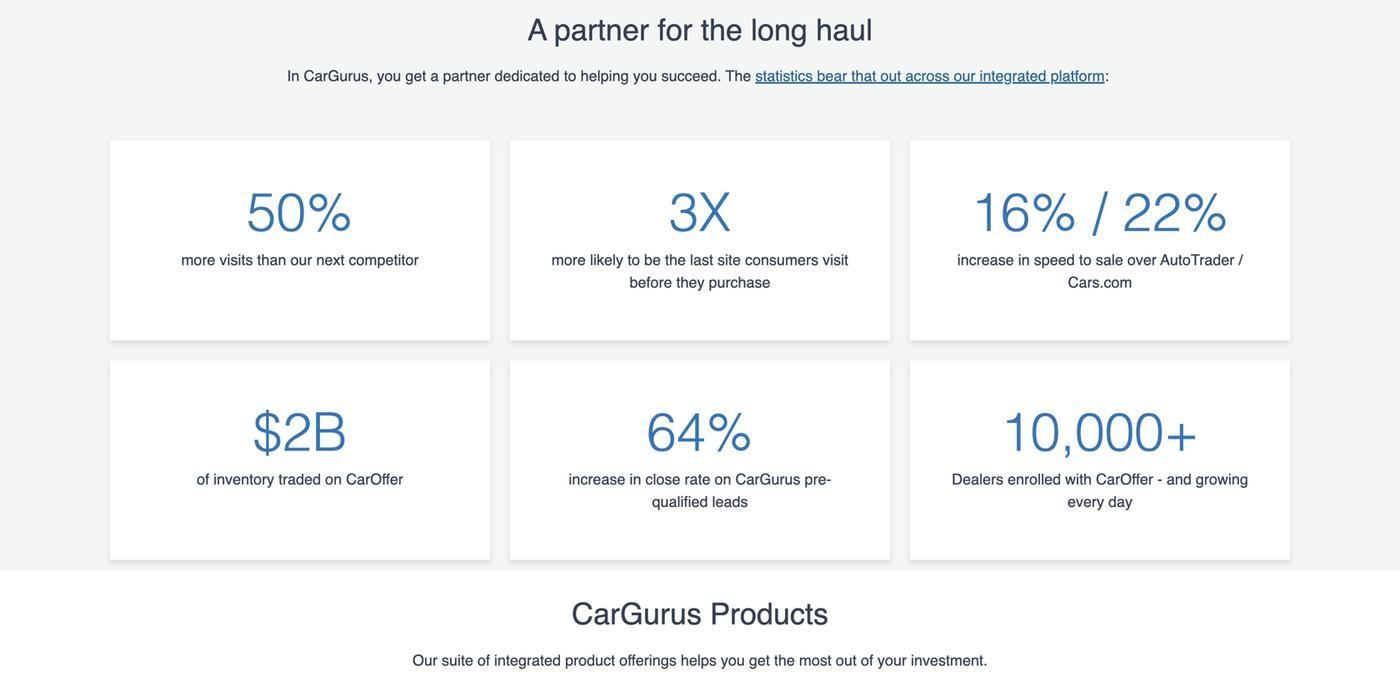 Task type: describe. For each thing, give the bounding box(es) containing it.
in inside 64% increase in close rate on cargurus pre- qualified leads
[[630, 471, 641, 489]]

on inside $2b of inventory traded on caroffer
[[325, 471, 342, 489]]

$2b of inventory traded on caroffer
[[197, 402, 403, 489]]

0 vertical spatial our
[[954, 67, 976, 85]]

in inside the 16% / 22% increase in speed to sale over autotrader / cars.com
[[1018, 252, 1030, 269]]

16% / 22% increase in speed to sale over autotrader / cars.com
[[958, 182, 1243, 291]]

our inside 50% more visits than our next competitor
[[290, 252, 312, 269]]

rate
[[685, 471, 711, 489]]

1 horizontal spatial of
[[478, 652, 490, 670]]

last
[[690, 252, 714, 269]]

0 horizontal spatial to
[[564, 67, 576, 85]]

0 horizontal spatial /
[[1093, 182, 1108, 243]]

$2b
[[253, 402, 348, 463]]

qualified
[[652, 494, 708, 511]]

that
[[851, 67, 876, 85]]

0 horizontal spatial you
[[377, 67, 401, 85]]

1 vertical spatial integrated
[[494, 652, 561, 670]]

a partner for the long haul
[[528, 13, 873, 47]]

haul
[[816, 13, 873, 47]]

0 vertical spatial out
[[881, 67, 901, 85]]

platform
[[1051, 67, 1105, 85]]

a
[[430, 67, 439, 85]]

3x more likely to be the last site consumers visit before they purchase
[[552, 182, 849, 291]]

long
[[751, 13, 808, 47]]

for
[[658, 13, 693, 47]]

statistics bear that out across our integrated platform link
[[756, 67, 1105, 85]]

suite
[[442, 652, 473, 670]]

the
[[726, 67, 751, 85]]

in
[[287, 67, 300, 85]]

more for 50%
[[181, 252, 215, 269]]

with
[[1065, 471, 1092, 489]]

our
[[413, 652, 438, 670]]

in cargurus, you get a partner dedicated to helping you succeed.  the statistics bear that out across our integrated platform :
[[287, 67, 1113, 85]]

to inside 3x more likely to be the last site consumers visit before they purchase
[[628, 252, 640, 269]]

0 horizontal spatial cargurus
[[572, 598, 702, 632]]

1 horizontal spatial partner
[[554, 13, 649, 47]]

dealers
[[952, 471, 1004, 489]]

products
[[710, 598, 829, 632]]

to inside the 16% / 22% increase in speed to sale over autotrader / cars.com
[[1079, 252, 1092, 269]]

enrolled
[[1008, 471, 1061, 489]]

product
[[565, 652, 615, 670]]

1 vertical spatial get
[[749, 652, 770, 670]]

-
[[1158, 471, 1163, 489]]

speed
[[1034, 252, 1075, 269]]

16%
[[971, 182, 1078, 243]]

statistics
[[756, 67, 813, 85]]

50%
[[247, 182, 353, 243]]

our suite of integrated product offerings helps you get the most out of your investment.
[[413, 652, 988, 670]]

cargurus,
[[304, 67, 373, 85]]

22%
[[1123, 182, 1229, 243]]

your
[[878, 652, 907, 670]]

across
[[906, 67, 950, 85]]

day
[[1109, 494, 1133, 511]]

1 horizontal spatial the
[[701, 13, 743, 47]]

cargurus products
[[572, 598, 829, 632]]

traded
[[279, 471, 321, 489]]

dedicated
[[495, 67, 560, 85]]



Task type: vqa. For each thing, say whether or not it's contained in the screenshot.
we
no



Task type: locate. For each thing, give the bounding box(es) containing it.
:
[[1105, 67, 1109, 85]]

to left the be
[[628, 252, 640, 269]]

1 horizontal spatial get
[[749, 652, 770, 670]]

1 vertical spatial partner
[[443, 67, 491, 85]]

every
[[1068, 494, 1104, 511]]

cargurus up leads
[[736, 471, 801, 489]]

our right the across
[[954, 67, 976, 85]]

partner up helping
[[554, 13, 649, 47]]

0 horizontal spatial the
[[665, 252, 686, 269]]

cargurus
[[736, 471, 801, 489], [572, 598, 702, 632]]

you left a
[[377, 67, 401, 85]]

more inside 3x more likely to be the last site consumers visit before they purchase
[[552, 252, 586, 269]]

2 more from the left
[[552, 252, 586, 269]]

the inside 3x more likely to be the last site consumers visit before they purchase
[[665, 252, 686, 269]]

visits
[[220, 252, 253, 269]]

more
[[181, 252, 215, 269], [552, 252, 586, 269]]

increase inside 64% increase in close rate on cargurus pre- qualified leads
[[569, 471, 626, 489]]

1 vertical spatial cargurus
[[572, 598, 702, 632]]

growing
[[1196, 471, 1249, 489]]

1 more from the left
[[181, 252, 215, 269]]

50% more visits than our next competitor
[[181, 182, 419, 269]]

autotrader
[[1161, 252, 1235, 269]]

2 horizontal spatial the
[[774, 652, 795, 670]]

cargurus up offerings
[[572, 598, 702, 632]]

0 vertical spatial get
[[405, 67, 426, 85]]

1 on from the left
[[325, 471, 342, 489]]

the right the be
[[665, 252, 686, 269]]

1 horizontal spatial you
[[633, 67, 657, 85]]

0 horizontal spatial get
[[405, 67, 426, 85]]

of left your
[[861, 652, 874, 670]]

caroffer
[[346, 471, 403, 489], [1096, 471, 1154, 489]]

0 horizontal spatial more
[[181, 252, 215, 269]]

consumers
[[745, 252, 819, 269]]

2 on from the left
[[715, 471, 731, 489]]

2 vertical spatial the
[[774, 652, 795, 670]]

leads
[[712, 494, 748, 511]]

of inside $2b of inventory traded on caroffer
[[197, 471, 209, 489]]

the left most
[[774, 652, 795, 670]]

helping
[[581, 67, 629, 85]]

1 horizontal spatial more
[[552, 252, 586, 269]]

over
[[1128, 252, 1157, 269]]

0 horizontal spatial integrated
[[494, 652, 561, 670]]

0 vertical spatial in
[[1018, 252, 1030, 269]]

10,000+
[[1001, 402, 1199, 463]]

inventory
[[213, 471, 274, 489]]

1 vertical spatial our
[[290, 252, 312, 269]]

be
[[644, 252, 661, 269]]

to left sale
[[1079, 252, 1092, 269]]

to left helping
[[564, 67, 576, 85]]

64% increase in close rate on cargurus pre- qualified leads
[[569, 402, 832, 511]]

integrated
[[980, 67, 1047, 85], [494, 652, 561, 670]]

in
[[1018, 252, 1030, 269], [630, 471, 641, 489]]

1 vertical spatial out
[[836, 652, 857, 670]]

they
[[676, 274, 705, 291]]

more for 3x
[[552, 252, 586, 269]]

1 horizontal spatial out
[[881, 67, 901, 85]]

cargurus inside 64% increase in close rate on cargurus pre- qualified leads
[[736, 471, 801, 489]]

1 horizontal spatial cargurus
[[736, 471, 801, 489]]

likely
[[590, 252, 623, 269]]

out
[[881, 67, 901, 85], [836, 652, 857, 670]]

in left the speed at the right top of page
[[1018, 252, 1030, 269]]

0 vertical spatial integrated
[[980, 67, 1047, 85]]

integrated left platform
[[980, 67, 1047, 85]]

0 horizontal spatial in
[[630, 471, 641, 489]]

0 horizontal spatial partner
[[443, 67, 491, 85]]

of left inventory
[[197, 471, 209, 489]]

1 horizontal spatial /
[[1239, 252, 1243, 269]]

1 horizontal spatial integrated
[[980, 67, 1047, 85]]

competitor
[[349, 252, 419, 269]]

partner right a
[[443, 67, 491, 85]]

1 horizontal spatial on
[[715, 471, 731, 489]]

0 horizontal spatial on
[[325, 471, 342, 489]]

partner
[[554, 13, 649, 47], [443, 67, 491, 85]]

and
[[1167, 471, 1192, 489]]

1 vertical spatial the
[[665, 252, 686, 269]]

of
[[197, 471, 209, 489], [478, 652, 490, 670], [861, 652, 874, 670]]

1 horizontal spatial caroffer
[[1096, 471, 1154, 489]]

caroffer right traded
[[346, 471, 403, 489]]

2 horizontal spatial to
[[1079, 252, 1092, 269]]

you
[[377, 67, 401, 85], [633, 67, 657, 85], [721, 652, 745, 670]]

bear
[[817, 67, 847, 85]]

get left a
[[405, 67, 426, 85]]

to
[[564, 67, 576, 85], [628, 252, 640, 269], [1079, 252, 1092, 269]]

0 horizontal spatial caroffer
[[346, 471, 403, 489]]

0 vertical spatial increase
[[958, 252, 1014, 269]]

on
[[325, 471, 342, 489], [715, 471, 731, 489]]

close
[[646, 471, 681, 489]]

caroffer inside 10,000+ dealers enrolled with caroffer - and growing every day
[[1096, 471, 1154, 489]]

1 horizontal spatial increase
[[958, 252, 1014, 269]]

1 caroffer from the left
[[346, 471, 403, 489]]

0 horizontal spatial out
[[836, 652, 857, 670]]

caroffer inside $2b of inventory traded on caroffer
[[346, 471, 403, 489]]

our left next
[[290, 252, 312, 269]]

on right traded
[[325, 471, 342, 489]]

increase
[[958, 252, 1014, 269], [569, 471, 626, 489]]

of right suite at the left bottom of the page
[[478, 652, 490, 670]]

/ up sale
[[1093, 182, 1108, 243]]

0 vertical spatial cargurus
[[736, 471, 801, 489]]

more left likely
[[552, 252, 586, 269]]

visit
[[823, 252, 849, 269]]

integrated left product
[[494, 652, 561, 670]]

more inside 50% more visits than our next competitor
[[181, 252, 215, 269]]

2 horizontal spatial of
[[861, 652, 874, 670]]

increase left close
[[569, 471, 626, 489]]

64%
[[647, 402, 754, 463]]

a
[[528, 13, 547, 47]]

1 vertical spatial increase
[[569, 471, 626, 489]]

more left visits at the top of page
[[181, 252, 215, 269]]

you right helps
[[721, 652, 745, 670]]

out right most
[[836, 652, 857, 670]]

than
[[257, 252, 286, 269]]

/ right the autotrader
[[1239, 252, 1243, 269]]

2 horizontal spatial you
[[721, 652, 745, 670]]

10,000+ dealers enrolled with caroffer - and growing every day
[[952, 402, 1249, 511]]

out right that
[[881, 67, 901, 85]]

0 vertical spatial the
[[701, 13, 743, 47]]

before
[[630, 274, 672, 291]]

cars.com
[[1068, 274, 1132, 291]]

0 vertical spatial /
[[1093, 182, 1108, 243]]

on up leads
[[715, 471, 731, 489]]

3x
[[669, 182, 731, 243]]

1 horizontal spatial our
[[954, 67, 976, 85]]

get down products
[[749, 652, 770, 670]]

next
[[316, 252, 345, 269]]

you right helping
[[633, 67, 657, 85]]

caroffer up day
[[1096, 471, 1154, 489]]

sale
[[1096, 252, 1124, 269]]

most
[[799, 652, 832, 670]]

0 horizontal spatial increase
[[569, 471, 626, 489]]

pre-
[[805, 471, 832, 489]]

site
[[718, 252, 741, 269]]

in left close
[[630, 471, 641, 489]]

helps
[[681, 652, 717, 670]]

increase inside the 16% / 22% increase in speed to sale over autotrader / cars.com
[[958, 252, 1014, 269]]

investment.
[[911, 652, 988, 670]]

1 vertical spatial /
[[1239, 252, 1243, 269]]

2 caroffer from the left
[[1096, 471, 1154, 489]]

0 vertical spatial partner
[[554, 13, 649, 47]]

get
[[405, 67, 426, 85], [749, 652, 770, 670]]

0 horizontal spatial our
[[290, 252, 312, 269]]

increase down 16%
[[958, 252, 1014, 269]]

1 vertical spatial in
[[630, 471, 641, 489]]

succeed.
[[662, 67, 722, 85]]

the
[[701, 13, 743, 47], [665, 252, 686, 269], [774, 652, 795, 670]]

1 horizontal spatial in
[[1018, 252, 1030, 269]]

on inside 64% increase in close rate on cargurus pre- qualified leads
[[715, 471, 731, 489]]

0 horizontal spatial of
[[197, 471, 209, 489]]

the right for
[[701, 13, 743, 47]]

purchase
[[709, 274, 771, 291]]

offerings
[[619, 652, 677, 670]]

1 horizontal spatial to
[[628, 252, 640, 269]]

our
[[954, 67, 976, 85], [290, 252, 312, 269]]

/
[[1093, 182, 1108, 243], [1239, 252, 1243, 269]]



